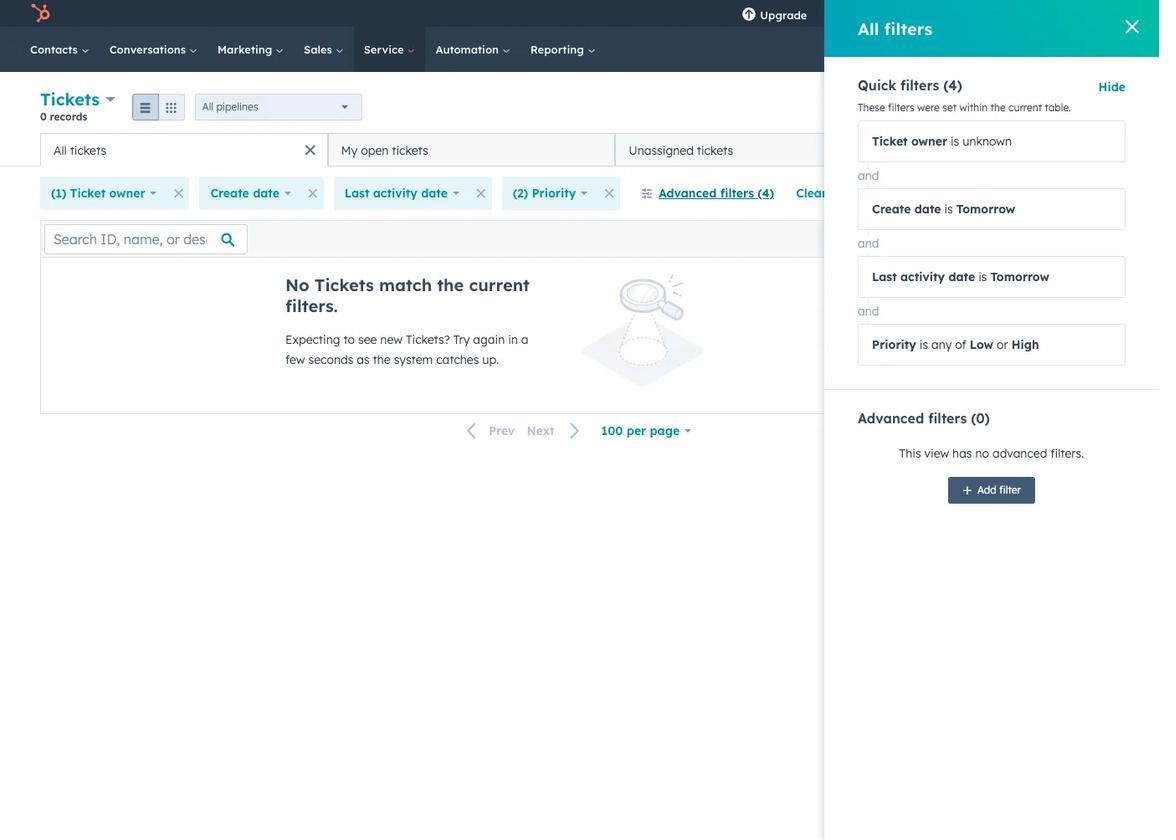 Task type: vqa. For each thing, say whether or not it's contained in the screenshot.
Settings link
yes



Task type: locate. For each thing, give the bounding box(es) containing it.
view for add
[[966, 142, 993, 157]]

1 horizontal spatial create
[[872, 202, 911, 217]]

date
[[253, 186, 280, 201], [421, 186, 448, 201], [915, 202, 941, 217], [949, 269, 975, 285]]

2 vertical spatial the
[[373, 352, 391, 367]]

tomorrow down add view (3/5)
[[956, 202, 1015, 217]]

1 vertical spatial view
[[1083, 187, 1105, 199]]

all down 0 records
[[54, 143, 67, 158]]

group
[[132, 93, 185, 120]]

0 horizontal spatial create
[[210, 186, 249, 201]]

tickets up advanced filters (4) at top
[[697, 143, 733, 158]]

0 vertical spatial (4)
[[943, 77, 962, 94]]

0 horizontal spatial filters.
[[285, 295, 338, 316]]

add filter
[[978, 484, 1021, 496]]

advanced filters (0)
[[858, 410, 990, 427]]

(0)
[[971, 410, 990, 427]]

all for all tickets
[[54, 143, 67, 158]]

all right clear
[[831, 186, 845, 201]]

priority inside (2) priority popup button
[[532, 186, 576, 201]]

0 horizontal spatial add
[[939, 142, 962, 157]]

1 vertical spatial the
[[437, 275, 464, 295]]

per
[[627, 423, 646, 439]]

help image
[[901, 8, 916, 23]]

and
[[858, 168, 879, 183], [858, 236, 879, 251], [858, 304, 879, 319]]

0 horizontal spatial view
[[924, 446, 949, 461]]

activity inside popup button
[[373, 186, 417, 201]]

2 vertical spatial view
[[924, 446, 949, 461]]

add left filter in the right bottom of the page
[[978, 484, 997, 496]]

reporting link
[[520, 27, 606, 72]]

seconds
[[308, 352, 353, 367]]

create inside popup button
[[210, 186, 249, 201]]

view left has
[[924, 446, 949, 461]]

0 vertical spatial tickets
[[40, 89, 100, 110]]

my open tickets button
[[328, 133, 615, 167]]

the right match
[[437, 275, 464, 295]]

owner inside (1) ticket owner popup button
[[109, 186, 145, 201]]

tickets inside no tickets match the current filters.
[[315, 275, 374, 295]]

advanced
[[659, 186, 717, 201], [858, 410, 924, 427]]

search image
[[1124, 44, 1136, 55]]

1 horizontal spatial owner
[[911, 134, 947, 149]]

tickets for all tickets
[[70, 143, 106, 158]]

upgrade image
[[742, 8, 757, 23]]

priority is any of low or high
[[872, 337, 1039, 352]]

view left (3/5)
[[966, 142, 993, 157]]

filters for all filters
[[884, 18, 933, 39]]

filters. right advanced at the right of page
[[1051, 446, 1084, 461]]

1 vertical spatial (4)
[[758, 186, 774, 201]]

hide button
[[1099, 77, 1126, 97]]

1 horizontal spatial priority
[[872, 337, 916, 352]]

(1)
[[51, 186, 66, 201]]

1 vertical spatial filters.
[[1051, 446, 1084, 461]]

filters.
[[285, 295, 338, 316], [1051, 446, 1084, 461]]

filters. up expecting
[[285, 295, 338, 316]]

settings link
[[926, 5, 947, 22]]

1 horizontal spatial view
[[966, 142, 993, 157]]

1 vertical spatial last
[[872, 269, 897, 285]]

activity
[[373, 186, 417, 201], [901, 269, 945, 285]]

create down "all tickets" button
[[210, 186, 249, 201]]

no
[[975, 446, 989, 461]]

0 vertical spatial view
[[966, 142, 993, 157]]

tickets down records
[[70, 143, 106, 158]]

view inside save view button
[[1083, 187, 1105, 199]]

menu
[[730, 0, 1139, 27]]

has
[[953, 446, 972, 461]]

marketplaces image
[[866, 8, 881, 23]]

1 horizontal spatial the
[[437, 275, 464, 295]]

0 horizontal spatial advanced
[[659, 186, 717, 201]]

add for add view (3/5)
[[939, 142, 962, 157]]

1 vertical spatial add
[[978, 484, 997, 496]]

1 tickets from the left
[[70, 143, 106, 158]]

tomorrow up high
[[990, 269, 1049, 285]]

tickets inside popup button
[[40, 89, 100, 110]]

0 vertical spatial last
[[345, 186, 369, 201]]

0 vertical spatial priority
[[532, 186, 576, 201]]

1 horizontal spatial advanced
[[858, 410, 924, 427]]

0 vertical spatial advanced
[[659, 186, 717, 201]]

100
[[601, 423, 623, 439]]

new
[[380, 332, 403, 347]]

last activity date button
[[334, 177, 470, 210]]

2 horizontal spatial tickets
[[697, 143, 733, 158]]

owner up search id, name, or description search box on the left top
[[109, 186, 145, 201]]

advanced down unassigned tickets in the right of the page
[[659, 186, 717, 201]]

open
[[361, 143, 389, 158]]

activity down my open tickets
[[373, 186, 417, 201]]

no
[[285, 275, 309, 295]]

add inside popup button
[[939, 142, 962, 157]]

advanced inside "button"
[[659, 186, 717, 201]]

0 vertical spatial and
[[858, 168, 879, 183]]

1 horizontal spatial tickets
[[392, 143, 428, 158]]

filters. inside no tickets match the current filters.
[[285, 295, 338, 316]]

0 vertical spatial owner
[[911, 134, 947, 149]]

1 vertical spatial owner
[[109, 186, 145, 201]]

create ticket
[[1044, 101, 1105, 113]]

0 horizontal spatial tickets
[[70, 143, 106, 158]]

advanced filters (4) button
[[630, 177, 785, 210]]

last inside popup button
[[345, 186, 369, 201]]

0 horizontal spatial the
[[373, 352, 391, 367]]

0 horizontal spatial owner
[[109, 186, 145, 201]]

records
[[50, 110, 87, 123]]

conversations
[[109, 43, 189, 56]]

tara schultz image
[[992, 6, 1007, 21]]

1 vertical spatial current
[[469, 275, 530, 295]]

0 horizontal spatial ticket
[[70, 186, 106, 201]]

view inside add view (3/5) popup button
[[966, 142, 993, 157]]

up.
[[482, 352, 499, 367]]

all inside popup button
[[202, 100, 213, 113]]

0 horizontal spatial (4)
[[758, 186, 774, 201]]

set
[[943, 101, 957, 114]]

the inside no tickets match the current filters.
[[437, 275, 464, 295]]

automation
[[436, 43, 502, 56]]

0 vertical spatial tomorrow
[[956, 202, 1015, 217]]

add view (3/5) button
[[910, 133, 1046, 167]]

is down add view (3/5) popup button
[[944, 202, 953, 217]]

create for create ticket
[[1044, 101, 1076, 113]]

the right within
[[991, 101, 1006, 114]]

100 per page
[[601, 423, 680, 439]]

create inside button
[[1044, 101, 1076, 113]]

tickets banner
[[40, 87, 1119, 133]]

1 horizontal spatial (4)
[[943, 77, 962, 94]]

filters
[[884, 18, 933, 39], [901, 77, 939, 94], [888, 101, 915, 114], [720, 186, 754, 201], [928, 410, 967, 427]]

advanced up this
[[858, 410, 924, 427]]

0 horizontal spatial activity
[[373, 186, 417, 201]]

save view
[[1058, 187, 1105, 199]]

current inside no tickets match the current filters.
[[469, 275, 530, 295]]

ticket down actions
[[872, 134, 908, 149]]

menu item
[[819, 0, 822, 27]]

priority left the any
[[872, 337, 916, 352]]

1 vertical spatial ticket
[[70, 186, 106, 201]]

2 vertical spatial create
[[872, 202, 911, 217]]

last
[[345, 186, 369, 201], [872, 269, 897, 285]]

1 horizontal spatial filters.
[[1051, 446, 1084, 461]]

view right save
[[1083, 187, 1105, 199]]

3 and from the top
[[858, 304, 879, 319]]

0 vertical spatial activity
[[373, 186, 417, 201]]

1 horizontal spatial current
[[1009, 101, 1042, 114]]

1 and from the top
[[858, 168, 879, 183]]

owner down were
[[911, 134, 947, 149]]

create
[[1044, 101, 1076, 113], [210, 186, 249, 201], [872, 202, 911, 217]]

ticket right (1) on the top of page
[[70, 186, 106, 201]]

current left table.
[[1009, 101, 1042, 114]]

1 horizontal spatial add
[[978, 484, 997, 496]]

0 vertical spatial ticket
[[872, 134, 908, 149]]

in
[[508, 332, 518, 347]]

notifications image
[[957, 8, 972, 23]]

1 vertical spatial and
[[858, 236, 879, 251]]

current
[[1009, 101, 1042, 114], [469, 275, 530, 295]]

ticket
[[1079, 101, 1105, 113]]

1 horizontal spatial ticket
[[872, 134, 908, 149]]

were
[[917, 101, 940, 114]]

low
[[970, 337, 993, 352]]

current up again
[[469, 275, 530, 295]]

0 vertical spatial the
[[991, 101, 1006, 114]]

all filters
[[858, 18, 933, 39]]

0 vertical spatial add
[[939, 142, 962, 157]]

0 vertical spatial filters.
[[285, 295, 338, 316]]

tickets right no at the top left of page
[[315, 275, 374, 295]]

activity for last activity date is tomorrow
[[901, 269, 945, 285]]

1 horizontal spatial tickets
[[315, 275, 374, 295]]

the right as
[[373, 352, 391, 367]]

activity up the any
[[901, 269, 945, 285]]

my
[[341, 143, 358, 158]]

a
[[521, 332, 528, 347]]

2 horizontal spatial create
[[1044, 101, 1076, 113]]

0 vertical spatial create
[[1044, 101, 1076, 113]]

last for last activity date
[[345, 186, 369, 201]]

view for this
[[924, 446, 949, 461]]

create right clear all button
[[872, 202, 911, 217]]

2 vertical spatial and
[[858, 304, 879, 319]]

filter
[[999, 484, 1021, 496]]

1 vertical spatial activity
[[901, 269, 945, 285]]

1 vertical spatial tomorrow
[[990, 269, 1049, 285]]

calling icon button
[[824, 3, 852, 24]]

0 horizontal spatial tickets
[[40, 89, 100, 110]]

(4) inside "button"
[[758, 186, 774, 201]]

calling icon image
[[831, 7, 846, 22]]

0 horizontal spatial last
[[345, 186, 369, 201]]

high
[[1012, 337, 1039, 352]]

filters inside "button"
[[720, 186, 754, 201]]

add
[[939, 142, 962, 157], [978, 484, 997, 496]]

advanced for advanced filters (0)
[[858, 410, 924, 427]]

0 vertical spatial current
[[1009, 101, 1042, 114]]

3 tickets from the left
[[697, 143, 733, 158]]

as
[[357, 352, 370, 367]]

2 and from the top
[[858, 236, 879, 251]]

0 horizontal spatial current
[[469, 275, 530, 295]]

2 horizontal spatial view
[[1083, 187, 1105, 199]]

these
[[858, 101, 885, 114]]

(4) for quick filters (4)
[[943, 77, 962, 94]]

tickets right the "open"
[[392, 143, 428, 158]]

create left ticket
[[1044, 101, 1076, 113]]

within
[[960, 101, 988, 114]]

(4) up set
[[943, 77, 962, 94]]

add left unknown
[[939, 142, 962, 157]]

last for last activity date is tomorrow
[[872, 269, 897, 285]]

and for create
[[858, 236, 879, 251]]

priority right (2)
[[532, 186, 576, 201]]

again
[[473, 332, 505, 347]]

or
[[997, 337, 1008, 352]]

add inside button
[[978, 484, 997, 496]]

apoptosis
[[1011, 7, 1062, 20]]

the
[[991, 101, 1006, 114], [437, 275, 464, 295], [373, 352, 391, 367]]

1 vertical spatial advanced
[[858, 410, 924, 427]]

catches
[[436, 352, 479, 367]]

advanced
[[993, 446, 1047, 461]]

quick filters (4)
[[858, 77, 962, 94]]

1 horizontal spatial last
[[872, 269, 897, 285]]

tickets up records
[[40, 89, 100, 110]]

filters for advanced filters (0)
[[928, 410, 967, 427]]

view for save
[[1083, 187, 1105, 199]]

of
[[955, 337, 966, 352]]

unassigned
[[629, 143, 694, 158]]

my open tickets
[[341, 143, 428, 158]]

upgrade
[[760, 8, 807, 22]]

1 vertical spatial tickets
[[315, 275, 374, 295]]

1 vertical spatial priority
[[872, 337, 916, 352]]

unassigned tickets
[[629, 143, 733, 158]]

owner
[[911, 134, 947, 149], [109, 186, 145, 201]]

1 vertical spatial create
[[210, 186, 249, 201]]

unknown
[[963, 134, 1012, 149]]

contacts link
[[20, 27, 99, 72]]

all left pipelines
[[202, 100, 213, 113]]

all right the calling icon
[[858, 18, 879, 39]]

automation link
[[426, 27, 520, 72]]

(4) down unassigned tickets button
[[758, 186, 774, 201]]

all for all pipelines
[[202, 100, 213, 113]]

prev
[[489, 424, 515, 439]]

0 horizontal spatial priority
[[532, 186, 576, 201]]

1 horizontal spatial activity
[[901, 269, 945, 285]]

and for last
[[858, 304, 879, 319]]

is left the any
[[920, 337, 928, 352]]



Task type: describe. For each thing, give the bounding box(es) containing it.
table.
[[1045, 101, 1071, 114]]

sales link
[[294, 27, 354, 72]]

pagination navigation
[[457, 420, 591, 442]]

add for add filter
[[978, 484, 997, 496]]

conversations link
[[99, 27, 207, 72]]

clear all
[[796, 186, 845, 201]]

expecting
[[285, 332, 340, 347]]

next
[[527, 424, 555, 439]]

marketing
[[217, 43, 275, 56]]

create date is tomorrow
[[872, 202, 1015, 217]]

hide
[[1099, 80, 1126, 95]]

see
[[358, 332, 377, 347]]

prev button
[[457, 420, 521, 442]]

create date button
[[200, 177, 302, 210]]

(4) for advanced filters (4)
[[758, 186, 774, 201]]

create date
[[210, 186, 280, 201]]

(2) priority button
[[502, 177, 598, 210]]

hubspot link
[[20, 3, 63, 23]]

Search HubSpot search field
[[924, 35, 1129, 64]]

create ticket button
[[1030, 94, 1119, 121]]

advanced filters (4)
[[659, 186, 774, 201]]

studios
[[1065, 7, 1103, 20]]

(2) priority
[[513, 186, 576, 201]]

all pipelines button
[[195, 93, 362, 120]]

menu containing apoptosis studios 2
[[730, 0, 1139, 27]]

to
[[344, 332, 355, 347]]

activity for last activity date
[[373, 186, 417, 201]]

(1) ticket owner button
[[40, 177, 168, 210]]

create for create date
[[210, 186, 249, 201]]

tickets?
[[406, 332, 450, 347]]

try
[[453, 332, 470, 347]]

all for all filters
[[858, 18, 879, 39]]

match
[[379, 275, 432, 295]]

(1) ticket owner
[[51, 186, 145, 201]]

any
[[932, 337, 952, 352]]

last activity date is tomorrow
[[872, 269, 1049, 285]]

close image
[[1126, 20, 1139, 33]]

actions
[[889, 101, 924, 113]]

clear
[[796, 186, 827, 201]]

next button
[[521, 420, 591, 442]]

page
[[650, 423, 680, 439]]

few
[[285, 352, 305, 367]]

search button
[[1116, 35, 1144, 64]]

help button
[[894, 0, 923, 27]]

no tickets match the current filters.
[[285, 275, 530, 316]]

ticket inside popup button
[[70, 186, 106, 201]]

save view button
[[1028, 180, 1119, 207]]

contacts
[[30, 43, 81, 56]]

expecting to see new tickets? try again in a few seconds as the system catches up.
[[285, 332, 528, 367]]

filters for advanced filters (4)
[[720, 186, 754, 201]]

0 records
[[40, 110, 87, 123]]

filters for quick filters (4)
[[901, 77, 939, 94]]

filters. for this view has no advanced filters.
[[1051, 446, 1084, 461]]

actions button
[[874, 94, 948, 121]]

marketing link
[[207, 27, 294, 72]]

0
[[40, 110, 47, 123]]

advanced for advanced filters (4)
[[659, 186, 717, 201]]

import button
[[958, 94, 1020, 121]]

pipelines
[[216, 100, 258, 113]]

all tickets button
[[40, 133, 328, 167]]

tickets button
[[40, 87, 115, 111]]

service
[[364, 43, 407, 56]]

these filters were set within the current table.
[[858, 101, 1071, 114]]

all tickets
[[54, 143, 106, 158]]

is left unknown
[[951, 134, 959, 149]]

filters for these filters were set within the current table.
[[888, 101, 915, 114]]

save
[[1058, 187, 1081, 199]]

is up low on the right top of page
[[978, 269, 987, 285]]

2
[[1106, 7, 1112, 20]]

clear all button
[[785, 177, 856, 210]]

this
[[899, 446, 921, 461]]

ticket owner is unknown
[[872, 134, 1012, 149]]

hubspot image
[[30, 3, 50, 23]]

filters. for no tickets match the current filters.
[[285, 295, 338, 316]]

sales
[[304, 43, 335, 56]]

2 horizontal spatial the
[[991, 101, 1006, 114]]

settings image
[[929, 7, 944, 22]]

group inside the tickets banner
[[132, 93, 185, 120]]

add view (3/5)
[[939, 142, 1025, 157]]

apoptosis studios 2 button
[[982, 0, 1137, 27]]

2 tickets from the left
[[392, 143, 428, 158]]

system
[[394, 352, 433, 367]]

import
[[972, 101, 1006, 113]]

Search ID, name, or description search field
[[44, 224, 248, 254]]

quick
[[858, 77, 897, 94]]

the inside expecting to see new tickets? try again in a few seconds as the system catches up.
[[373, 352, 391, 367]]

all pipelines
[[202, 100, 258, 113]]

tickets for unassigned tickets
[[697, 143, 733, 158]]



